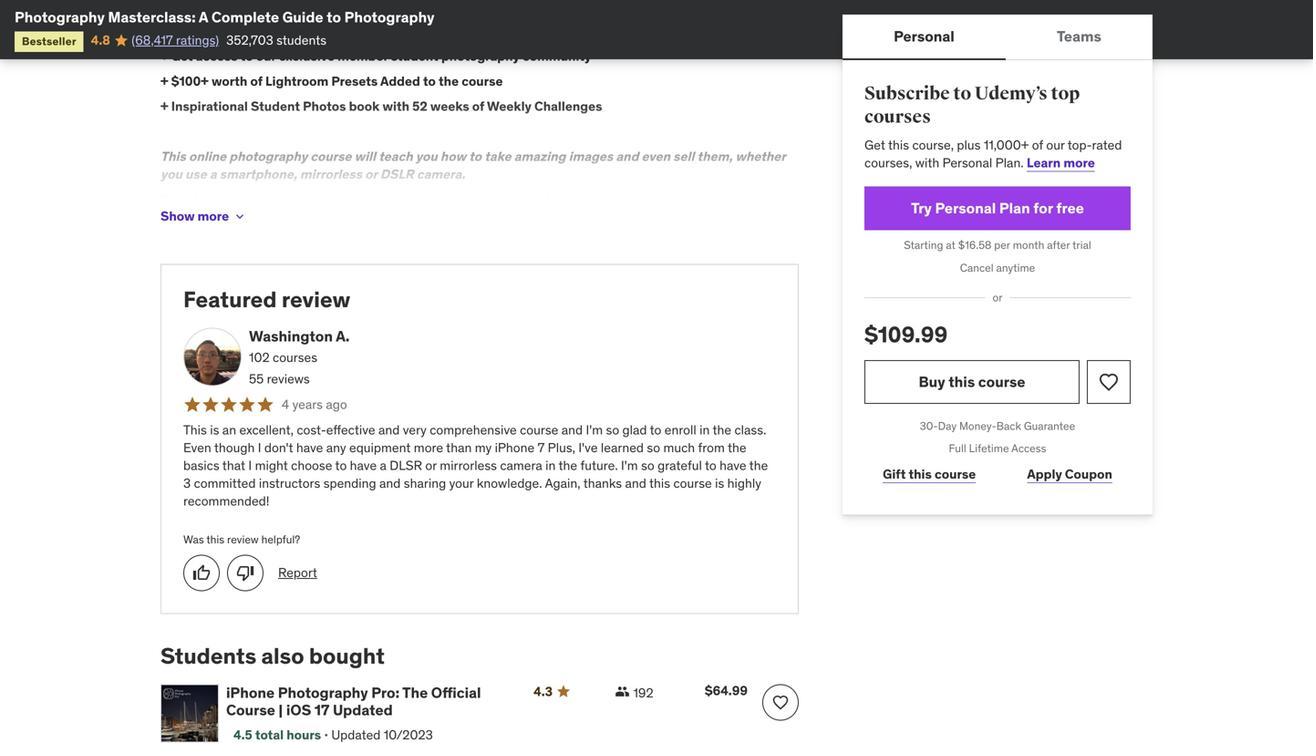 Task type: locate. For each thing, give the bounding box(es) containing it.
0 vertical spatial mirrorless
[[300, 166, 362, 183]]

1 vertical spatial with
[[915, 154, 939, 171]]

you
[[416, 148, 437, 165], [160, 166, 182, 183], [422, 191, 442, 208], [671, 191, 692, 208], [505, 209, 525, 226]]

1 horizontal spatial photography
[[441, 48, 520, 64]]

more down photography course
[[198, 208, 229, 224]]

1 vertical spatial iphone
[[226, 683, 275, 702]]

and down dlsr
[[379, 475, 401, 492]]

mirrorless up designed
[[300, 166, 362, 183]]

to left udemy's
[[953, 83, 971, 105]]

352,703
[[226, 32, 273, 48]]

1 horizontal spatial in
[[699, 422, 710, 438]]

review up mark as unhelpful icon
[[227, 533, 259, 547]]

1 horizontal spatial that
[[451, 209, 474, 226]]

1 vertical spatial from
[[698, 439, 725, 456]]

0 horizontal spatial iphone
[[226, 683, 275, 702]]

1 horizontal spatial review
[[282, 286, 350, 313]]

from down photography,
[[585, 209, 612, 226]]

challenges
[[534, 98, 602, 114]]

to right how
[[469, 148, 482, 165]]

have down cost-
[[296, 439, 323, 456]]

2 + from the top
[[160, 48, 168, 64]]

0 horizontal spatial wishlist image
[[771, 693, 790, 712]]

cost-
[[297, 422, 326, 438]]

iphone up camera
[[495, 439, 535, 456]]

more for learn more
[[1064, 154, 1095, 171]]

this is an excellent, cost-effective and very comprehensive course and i'm so glad to enroll in the class. even though i don't have any equipment more than my iphone 7 plus, i've learned so much from the basics that i might choose to have a dlsr or mirrorless camera in the future. i'm so grateful to have the 3 committed instructors spending and sharing your knowledge. again, thanks and this course is highly recommended!
[[183, 422, 768, 509]]

1 vertical spatial i'm
[[621, 457, 638, 474]]

iphone left |
[[226, 683, 275, 702]]

reviews
[[267, 371, 310, 387]]

1 vertical spatial access
[[196, 48, 238, 64]]

$100+
[[171, 73, 209, 89]]

1 horizontal spatial is
[[304, 191, 314, 208]]

102
[[249, 349, 270, 366]]

get left a
[[171, 23, 193, 39]]

to
[[327, 8, 341, 26], [286, 23, 299, 39], [240, 48, 253, 64], [423, 73, 436, 89], [953, 83, 971, 105], [469, 148, 482, 165], [372, 191, 384, 208], [753, 191, 764, 208], [267, 209, 279, 226], [650, 422, 661, 438], [335, 457, 347, 474], [705, 457, 716, 474]]

so up learned
[[606, 422, 619, 438]]

this for gift this course
[[909, 466, 932, 482]]

1 vertical spatial courses
[[273, 349, 317, 366]]

is up create
[[304, 191, 314, 208]]

personal up the subscribe
[[894, 27, 955, 45]]

0 horizontal spatial is
[[210, 422, 219, 438]]

0 horizontal spatial our
[[256, 48, 276, 64]]

2 vertical spatial so
[[641, 457, 654, 474]]

1 vertical spatial mirrorless
[[440, 457, 497, 474]]

0 vertical spatial a
[[210, 166, 217, 183]]

grateful
[[658, 457, 702, 474]]

iphone inside this is an excellent, cost-effective and very comprehensive course and i'm so glad to enroll in the class. even though i don't have any equipment more than my iphone 7 plus, i've learned so much from the basics that i might choose to have a dlsr or mirrorless camera in the future. i'm so grateful to have the 3 committed instructors spending and sharing your knowledge. again, thanks and this course is highly recommended!
[[495, 439, 535, 456]]

1 vertical spatial is
[[210, 422, 219, 438]]

2 vertical spatial more
[[414, 439, 443, 456]]

help
[[282, 209, 307, 226], [477, 209, 502, 226]]

1 vertical spatial images
[[407, 209, 448, 226]]

out
[[563, 209, 582, 226]]

i've
[[578, 439, 598, 456]]

of up learn
[[1032, 137, 1043, 153]]

from right much
[[698, 439, 725, 456]]

0 horizontal spatial or
[[425, 457, 437, 474]]

you left use
[[160, 166, 182, 183]]

with down photography course
[[226, 209, 251, 226]]

more inside show more button
[[198, 208, 229, 224]]

than
[[446, 439, 472, 456]]

committed
[[194, 475, 256, 492]]

0 vertical spatial that
[[451, 209, 474, 226]]

2 horizontal spatial with
[[915, 154, 939, 171]]

you down outs
[[505, 209, 525, 226]]

this inside gift this course link
[[909, 466, 932, 482]]

if
[[661, 191, 668, 208]]

course up back
[[978, 372, 1025, 391]]

with down the course,
[[915, 154, 939, 171]]

photography inside this online photography course will teach you how to take amazing images and even sell them, whether you use a smartphone, mirrorless or dslr camera. this photography course is designed to teach you the ins and outs of photography, even if you have little to no experience with it, to help create profitable images that help you stand out from the crowd and sell.
[[229, 148, 307, 165]]

52
[[412, 98, 427, 114]]

this inside get this course, plus 11,000+ of our top-rated courses, with personal plan.
[[888, 137, 909, 153]]

course down grateful
[[673, 475, 712, 492]]

0 horizontal spatial xsmall image
[[233, 209, 247, 224]]

1 horizontal spatial i'm
[[621, 457, 638, 474]]

this inside this is an excellent, cost-effective and very comprehensive course and i'm so glad to enroll in the class. even though i don't have any equipment more than my iphone 7 plus, i've learned so much from the basics that i might choose to have a dlsr or mirrorless camera in the future. i'm so grateful to have the 3 committed instructors spending and sharing your knowledge. again, thanks and this course is highly recommended!
[[183, 422, 207, 438]]

masterclass:
[[108, 8, 196, 26]]

to left no
[[753, 191, 764, 208]]

even
[[642, 148, 670, 165], [631, 191, 658, 208]]

back
[[996, 419, 1021, 433]]

you up camera.
[[416, 148, 437, 165]]

0 horizontal spatial courses
[[273, 349, 317, 366]]

buy
[[919, 372, 945, 391]]

more down very
[[414, 439, 443, 456]]

review up washington
[[282, 286, 350, 313]]

2 vertical spatial get
[[864, 137, 885, 153]]

this down grateful
[[649, 475, 670, 492]]

1 vertical spatial so
[[647, 439, 660, 456]]

0 vertical spatial more
[[1064, 154, 1095, 171]]

the left class.
[[713, 422, 731, 438]]

0 horizontal spatial mirrorless
[[300, 166, 362, 183]]

an
[[222, 422, 236, 438]]

is
[[304, 191, 314, 208], [210, 422, 219, 438], [715, 475, 724, 492]]

our left students
[[256, 48, 276, 64]]

photography up smartphone,
[[229, 148, 307, 165]]

0 vertical spatial from
[[585, 209, 612, 226]]

even up crowd
[[631, 191, 658, 208]]

day
[[938, 419, 957, 433]]

2 horizontal spatial more
[[1064, 154, 1095, 171]]

photography up student
[[344, 8, 435, 26]]

xsmall image left 192
[[615, 684, 630, 699]]

1 horizontal spatial iphone
[[495, 439, 535, 456]]

2 vertical spatial personal
[[935, 199, 996, 217]]

have up "sell."
[[695, 191, 721, 208]]

gift this course
[[883, 466, 976, 482]]

this up even
[[183, 422, 207, 438]]

this for buy this course
[[948, 372, 975, 391]]

is inside this online photography course will teach you how to take amazing images and even sell them, whether you use a smartphone, mirrorless or dslr camera. this photography course is designed to teach you the ins and outs of photography, even if you have little to no experience with it, to help create profitable images that help you stand out from the crowd and sell.
[[304, 191, 314, 208]]

have inside this online photography course will teach you how to take amazing images and even sell them, whether you use a smartphone, mirrorless or dslr camera. this photography course is designed to teach you the ins and outs of photography, even if you have little to no experience with it, to help create profitable images that help you stand out from the crowd and sell.
[[695, 191, 721, 208]]

again,
[[545, 475, 581, 492]]

to right glad
[[650, 422, 661, 438]]

have up highly
[[720, 457, 746, 474]]

0 horizontal spatial help
[[282, 209, 307, 226]]

this inside buy this course button
[[948, 372, 975, 391]]

i down excellent,
[[258, 439, 261, 456]]

with left 52
[[382, 98, 409, 114]]

1 horizontal spatial more
[[414, 439, 443, 456]]

1 vertical spatial photography
[[229, 148, 307, 165]]

starting
[[904, 238, 943, 252]]

iphone
[[495, 439, 535, 456], [226, 683, 275, 702]]

photography
[[441, 48, 520, 64], [229, 148, 307, 165]]

course up weekly
[[462, 73, 503, 89]]

a inside this is an excellent, cost-effective and very comprehensive course and i'm so glad to enroll in the class. even though i don't have any equipment more than my iphone 7 plus, i've learned so much from the basics that i might choose to have a dlsr or mirrorless camera in the future. i'm so grateful to have the 3 committed instructors spending and sharing your knowledge. again, thanks and this course is highly recommended!
[[380, 457, 387, 474]]

2 horizontal spatial is
[[715, 475, 724, 492]]

or up sharing
[[425, 457, 437, 474]]

1 vertical spatial xsmall image
[[615, 684, 630, 699]]

0 vertical spatial or
[[993, 290, 1003, 305]]

bestseller
[[22, 34, 76, 48]]

0 vertical spatial iphone
[[495, 439, 535, 456]]

whether
[[735, 148, 786, 165]]

mirrorless inside this is an excellent, cost-effective and very comprehensive course and i'm so glad to enroll in the class. even though i don't have any equipment more than my iphone 7 plus, i've learned so much from the basics that i might choose to have a dlsr or mirrorless camera in the future. i'm so grateful to have the 3 committed instructors spending and sharing your knowledge. again, thanks and this course is highly recommended!
[[440, 457, 497, 474]]

course left 'will'
[[310, 148, 352, 165]]

0 vertical spatial i'm
[[586, 422, 603, 438]]

images up photography,
[[569, 148, 613, 165]]

course inside button
[[978, 372, 1025, 391]]

this for this is an excellent, cost-effective and very comprehensive course and i'm so glad to enroll in the class. even though i don't have any equipment more than my iphone 7 plus, i've learned so much from the basics that i might choose to have a dlsr or mirrorless camera in the future. i'm so grateful to have the 3 committed instructors spending and sharing your knowledge. again, thanks and this course is highly recommended!
[[183, 422, 207, 438]]

wishlist image
[[1098, 371, 1120, 393], [771, 693, 790, 712]]

so
[[606, 422, 619, 438], [647, 439, 660, 456], [641, 457, 654, 474]]

ratings)
[[176, 32, 219, 48]]

i'm down learned
[[621, 457, 638, 474]]

1 horizontal spatial with
[[382, 98, 409, 114]]

personal
[[894, 27, 955, 45], [943, 154, 992, 171], [935, 199, 996, 217]]

access
[[241, 23, 283, 39], [196, 48, 238, 64]]

course inside this online photography course will teach you how to take amazing images and even sell them, whether you use a smartphone, mirrorless or dslr camera. this photography course is designed to teach you the ins and outs of photography, even if you have little to no experience with it, to help create profitable images that help you stand out from the crowd and sell.
[[310, 148, 352, 165]]

so down learned
[[641, 457, 654, 474]]

get up $100+
[[171, 48, 193, 64]]

0 horizontal spatial a
[[210, 166, 217, 183]]

sell.
[[699, 209, 721, 226]]

mark as helpful image
[[192, 564, 211, 582]]

of up "stand"
[[539, 191, 550, 208]]

course inside + get instant access to a 276-page guidebook + get access to our exclusive member student photography community + $100+ worth of lightroom presets added to the course + inspirational student photos book with 52 weeks of weekly challenges
[[462, 73, 503, 89]]

them,
[[697, 148, 733, 165]]

0 vertical spatial our
[[256, 48, 276, 64]]

teach down or dslr
[[387, 191, 419, 208]]

courses
[[864, 106, 931, 128], [273, 349, 317, 366]]

courses down washington
[[273, 349, 317, 366]]

0 vertical spatial personal
[[894, 27, 955, 45]]

with inside this online photography course will teach you how to take amazing images and even sell them, whether you use a smartphone, mirrorless or dslr camera. this photography course is designed to teach you the ins and outs of photography, even if you have little to no experience with it, to help create profitable images that help you stand out from the crowd and sell.
[[226, 209, 251, 226]]

4.3
[[534, 683, 553, 700]]

more for show more
[[198, 208, 229, 224]]

0 vertical spatial photography
[[441, 48, 520, 64]]

1 horizontal spatial wishlist image
[[1098, 371, 1120, 393]]

(68,417
[[132, 32, 173, 48]]

0 vertical spatial courses
[[864, 106, 931, 128]]

get up courses,
[[864, 137, 885, 153]]

the left crowd
[[615, 209, 633, 226]]

this right buy at the right bottom
[[948, 372, 975, 391]]

this right was
[[206, 533, 224, 547]]

photos
[[303, 98, 346, 114]]

or down anytime
[[993, 290, 1003, 305]]

0 vertical spatial this
[[160, 148, 186, 165]]

7
[[538, 439, 545, 456]]

the up again,
[[558, 457, 577, 474]]

$16.58
[[958, 238, 992, 252]]

1 vertical spatial our
[[1046, 137, 1065, 153]]

1 horizontal spatial a
[[380, 457, 387, 474]]

0 horizontal spatial i
[[248, 457, 252, 474]]

2 vertical spatial with
[[226, 209, 251, 226]]

0 horizontal spatial photography
[[229, 148, 307, 165]]

4
[[282, 396, 289, 413]]

washington alto image
[[183, 328, 242, 386]]

also
[[261, 642, 304, 670]]

help left create
[[282, 209, 307, 226]]

1 vertical spatial a
[[380, 457, 387, 474]]

though
[[214, 439, 255, 456]]

personal inside 'link'
[[935, 199, 996, 217]]

this for was this review helpful?
[[206, 533, 224, 547]]

have up spending at the bottom of page
[[350, 457, 377, 474]]

with inside + get instant access to a 276-page guidebook + get access to our exclusive member student photography community + $100+ worth of lightroom presets added to the course + inspirational student photos book with 52 weeks of weekly challenges
[[382, 98, 409, 114]]

this for this online photography course will teach you how to take amazing images and even sell them, whether you use a smartphone, mirrorless or dslr camera. this photography course is designed to teach you the ins and outs of photography, even if you have little to no experience with it, to help create profitable images that help you stand out from the crowd and sell.
[[160, 148, 186, 165]]

that inside this is an excellent, cost-effective and very comprehensive course and i'm so glad to enroll in the class. even though i don't have any equipment more than my iphone 7 plus, i've learned so much from the basics that i might choose to have a dlsr or mirrorless camera in the future. i'm so grateful to have the 3 committed instructors spending and sharing your knowledge. again, thanks and this course is highly recommended!
[[222, 457, 245, 474]]

bought
[[309, 642, 385, 670]]

this
[[888, 137, 909, 153], [948, 372, 975, 391], [909, 466, 932, 482], [649, 475, 670, 492], [206, 533, 224, 547]]

any
[[326, 439, 346, 456]]

our inside + get instant access to a 276-page guidebook + get access to our exclusive member student photography community + $100+ worth of lightroom presets added to the course + inspirational student photos book with 52 weeks of weekly challenges
[[256, 48, 276, 64]]

students also bought
[[160, 642, 385, 670]]

i
[[258, 439, 261, 456], [248, 457, 252, 474]]

teach up or dslr
[[379, 148, 413, 165]]

that down though
[[222, 457, 245, 474]]

from inside this online photography course will teach you how to take amazing images and even sell them, whether you use a smartphone, mirrorless or dslr camera. this photography course is designed to teach you the ins and outs of photography, even if you have little to no experience with it, to help create profitable images that help you stand out from the crowd and sell.
[[585, 209, 612, 226]]

is left highly
[[715, 475, 724, 492]]

1 vertical spatial in
[[545, 457, 556, 474]]

photography down bought in the bottom left of the page
[[278, 683, 368, 702]]

teach
[[379, 148, 413, 165], [387, 191, 419, 208]]

tab list
[[843, 15, 1153, 60]]

2 help from the left
[[477, 209, 502, 226]]

4.8
[[91, 32, 110, 48]]

you right if
[[671, 191, 692, 208]]

to right it,
[[267, 209, 279, 226]]

xsmall image
[[233, 209, 247, 224], [615, 684, 630, 699]]

the up weeks
[[439, 73, 459, 89]]

photography up bestseller
[[15, 8, 105, 26]]

will
[[354, 148, 376, 165]]

1 horizontal spatial mirrorless
[[440, 457, 497, 474]]

and up equipment
[[378, 422, 400, 438]]

anytime
[[996, 261, 1035, 275]]

2 vertical spatial is
[[715, 475, 724, 492]]

0 horizontal spatial i'm
[[586, 422, 603, 438]]

lifetime
[[969, 441, 1009, 456]]

don't
[[264, 439, 293, 456]]

0 vertical spatial i
[[258, 439, 261, 456]]

trial
[[1072, 238, 1091, 252]]

in down plus,
[[545, 457, 556, 474]]

this right gift
[[909, 466, 932, 482]]

equipment
[[349, 439, 411, 456]]

and left sell
[[616, 148, 639, 165]]

0 vertical spatial review
[[282, 286, 350, 313]]

from
[[585, 209, 612, 226], [698, 439, 725, 456]]

to up worth
[[240, 48, 253, 64]]

1 horizontal spatial images
[[569, 148, 613, 165]]

mirrorless
[[300, 166, 362, 183], [440, 457, 497, 474]]

featured review
[[183, 286, 350, 313]]

even
[[183, 439, 211, 456]]

i'm up i've
[[586, 422, 603, 438]]

0 vertical spatial access
[[241, 23, 283, 39]]

1 vertical spatial even
[[631, 191, 658, 208]]

sell
[[673, 148, 694, 165]]

0 horizontal spatial more
[[198, 208, 229, 224]]

1 horizontal spatial help
[[477, 209, 502, 226]]

added
[[380, 73, 420, 89]]

help down ins
[[477, 209, 502, 226]]

1 + from the top
[[160, 23, 168, 39]]

1 vertical spatial or
[[425, 457, 437, 474]]

1 horizontal spatial from
[[698, 439, 725, 456]]

0 horizontal spatial in
[[545, 457, 556, 474]]

xsmall image down photography course
[[233, 209, 247, 224]]

1 vertical spatial i
[[248, 457, 252, 474]]

2 vertical spatial this
[[183, 422, 207, 438]]

this inside this is an excellent, cost-effective and very comprehensive course and i'm so glad to enroll in the class. even though i don't have any equipment more than my iphone 7 plus, i've learned so much from the basics that i might choose to have a dlsr or mirrorless camera in the future. i'm so grateful to have the 3 committed instructors spending and sharing your knowledge. again, thanks and this course is highly recommended!
[[649, 475, 670, 492]]

1 vertical spatial more
[[198, 208, 229, 224]]

personal up $16.58
[[935, 199, 996, 217]]

1 vertical spatial wishlist image
[[771, 693, 790, 712]]

xsmall image inside show more button
[[233, 209, 247, 224]]

instant
[[196, 23, 239, 39]]

the left ins
[[445, 191, 464, 208]]

mirrorless inside this online photography course will teach you how to take amazing images and even sell them, whether you use a smartphone, mirrorless or dslr camera. this photography course is designed to teach you the ins and outs of photography, even if you have little to no experience with it, to help create profitable images that help you stand out from the crowd and sell.
[[300, 166, 362, 183]]

1 horizontal spatial our
[[1046, 137, 1065, 153]]

and left "sell."
[[674, 209, 696, 226]]

learned
[[601, 439, 644, 456]]

0 horizontal spatial from
[[585, 209, 612, 226]]

a right use
[[210, 166, 217, 183]]

0 vertical spatial with
[[382, 98, 409, 114]]

photography up weekly
[[441, 48, 520, 64]]

our
[[256, 48, 276, 64], [1046, 137, 1065, 153]]

choose
[[291, 457, 332, 474]]

1 horizontal spatial access
[[241, 23, 283, 39]]

mirrorless up your
[[440, 457, 497, 474]]

our up the learn more "link"
[[1046, 137, 1065, 153]]

a down equipment
[[380, 457, 387, 474]]

personal down plus at the top right of the page
[[943, 154, 992, 171]]

camera
[[500, 457, 542, 474]]

your
[[449, 475, 474, 492]]

washington a. 102 courses 55 reviews
[[249, 327, 350, 387]]

0 horizontal spatial with
[[226, 209, 251, 226]]

instructors
[[259, 475, 320, 492]]

is left an
[[210, 422, 219, 438]]

students
[[160, 642, 256, 670]]

this up show at the left top of the page
[[160, 191, 184, 208]]

apply coupon
[[1027, 466, 1112, 482]]

0 vertical spatial even
[[642, 148, 670, 165]]

or inside this is an excellent, cost-effective and very comprehensive course and i'm so glad to enroll in the class. even though i don't have any equipment more than my iphone 7 plus, i've learned so much from the basics that i might choose to have a dlsr or mirrorless camera in the future. i'm so grateful to have the 3 committed instructors spending and sharing your knowledge. again, thanks and this course is highly recommended!
[[425, 457, 437, 474]]

0 vertical spatial xsmall image
[[233, 209, 247, 224]]

1 vertical spatial personal
[[943, 154, 992, 171]]

udemy's
[[975, 83, 1047, 105]]

with
[[382, 98, 409, 114], [915, 154, 939, 171], [226, 209, 251, 226]]

of right worth
[[250, 73, 263, 89]]

coupon
[[1065, 466, 1112, 482]]

even left sell
[[642, 148, 670, 165]]

0 vertical spatial is
[[304, 191, 314, 208]]

mark as unhelpful image
[[236, 564, 254, 582]]

personal inside get this course, plus 11,000+ of our top-rated courses, with personal plan.
[[943, 154, 992, 171]]

1 horizontal spatial i
[[258, 439, 261, 456]]



Task type: vqa. For each thing, say whether or not it's contained in the screenshot.
the Photography Masterclass: A Complete Guide to Photography
yes



Task type: describe. For each thing, give the bounding box(es) containing it.
with inside get this course, plus 11,000+ of our top-rated courses, with personal plan.
[[915, 154, 939, 171]]

starting at $16.58 per month after trial cancel anytime
[[904, 238, 1091, 275]]

to left a 276-
[[286, 23, 299, 39]]

and right thanks
[[625, 475, 646, 492]]

get this course, plus 11,000+ of our top-rated courses, with personal plan.
[[864, 137, 1122, 171]]

money-
[[959, 419, 996, 433]]

was this review helpful?
[[183, 533, 300, 547]]

featured
[[183, 286, 277, 313]]

and right ins
[[486, 191, 507, 208]]

course up 7
[[520, 422, 558, 438]]

course down "full"
[[935, 466, 976, 482]]

4 years ago
[[282, 396, 347, 413]]

the inside + get instant access to a 276-page guidebook + get access to our exclusive member student photography community + $100+ worth of lightroom presets added to the course + inspirational student photos book with 52 weeks of weekly challenges
[[439, 73, 459, 89]]

learn more
[[1027, 154, 1095, 171]]

+ get instant access to a 276-page guidebook + get access to our exclusive member student photography community + $100+ worth of lightroom presets added to the course + inspirational student photos book with 52 weeks of weekly challenges
[[160, 23, 602, 114]]

to right guide
[[327, 8, 341, 26]]

highly
[[727, 475, 761, 492]]

might
[[255, 457, 288, 474]]

helpful?
[[261, 533, 300, 547]]

outs
[[511, 191, 536, 208]]

courses inside washington a. 102 courses 55 reviews
[[273, 349, 317, 366]]

to up 52
[[423, 73, 436, 89]]

a.
[[336, 327, 350, 345]]

no
[[768, 191, 782, 208]]

1 vertical spatial this
[[160, 191, 184, 208]]

55
[[249, 371, 264, 387]]

1 horizontal spatial or
[[993, 290, 1003, 305]]

show more
[[160, 208, 229, 224]]

a 276-
[[302, 23, 340, 39]]

enroll
[[665, 422, 696, 438]]

gift this course link
[[864, 456, 994, 493]]

iphone inside iphone photography pro: the official course | ios 17 updated
[[226, 683, 275, 702]]

this for get this course, plus 11,000+ of our top-rated courses, with personal plan.
[[888, 137, 909, 153]]

0 vertical spatial teach
[[379, 148, 413, 165]]

subscribe to udemy's top courses
[[864, 83, 1080, 128]]

courses inside subscribe to udemy's top courses
[[864, 106, 931, 128]]

3
[[183, 475, 191, 492]]

plus,
[[548, 439, 575, 456]]

1 horizontal spatial xsmall image
[[615, 684, 630, 699]]

1 vertical spatial teach
[[387, 191, 419, 208]]

3 + from the top
[[160, 73, 168, 89]]

report
[[278, 565, 317, 581]]

per
[[994, 238, 1010, 252]]

profitable
[[349, 209, 404, 226]]

of right weeks
[[472, 98, 484, 114]]

photography inside + get instant access to a 276-page guidebook + get access to our exclusive member student photography community + $100+ worth of lightroom presets added to the course + inspirational student photos book with 52 weeks of weekly challenges
[[441, 48, 520, 64]]

effective
[[326, 422, 375, 438]]

free
[[1056, 199, 1084, 217]]

future.
[[580, 457, 618, 474]]

photography,
[[553, 191, 628, 208]]

teams
[[1057, 27, 1101, 45]]

try personal plan for free link
[[864, 186, 1131, 230]]

courses,
[[864, 154, 912, 171]]

it,
[[254, 209, 264, 226]]

for
[[1033, 199, 1053, 217]]

1 help from the left
[[282, 209, 307, 226]]

photography inside iphone photography pro: the official course | ios 17 updated
[[278, 683, 368, 702]]

more inside this is an excellent, cost-effective and very comprehensive course and i'm so glad to enroll in the class. even though i don't have any equipment more than my iphone 7 plus, i've learned so much from the basics that i might choose to have a dlsr or mirrorless camera in the future. i'm so grateful to have the 3 committed instructors spending and sharing your knowledge. again, thanks and this course is highly recommended!
[[414, 439, 443, 456]]

cancel
[[960, 261, 994, 275]]

and up plus,
[[561, 422, 583, 438]]

member
[[338, 48, 388, 64]]

this online photography course will teach you how to take amazing images and even sell them, whether you use a smartphone, mirrorless or dslr camera. this photography course is designed to teach you the ins and outs of photography, even if you have little to no experience with it, to help create profitable images that help you stand out from the crowd and sell.
[[160, 148, 786, 226]]

you down camera.
[[422, 191, 442, 208]]

designed
[[317, 191, 369, 208]]

get inside get this course, plus 11,000+ of our top-rated courses, with personal plan.
[[864, 137, 885, 153]]

book
[[349, 98, 380, 114]]

top
[[1051, 83, 1080, 105]]

that inside this online photography course will teach you how to take amazing images and even sell them, whether you use a smartphone, mirrorless or dslr camera. this photography course is designed to teach you the ins and outs of photography, even if you have little to no experience with it, to help create profitable images that help you stand out from the crowd and sell.
[[451, 209, 474, 226]]

learn
[[1027, 154, 1061, 171]]

report button
[[278, 564, 317, 582]]

our inside get this course, plus 11,000+ of our top-rated courses, with personal plan.
[[1046, 137, 1065, 153]]

0 vertical spatial get
[[171, 23, 193, 39]]

create
[[310, 209, 346, 226]]

the down class.
[[728, 439, 746, 456]]

excellent,
[[239, 422, 294, 438]]

updated
[[333, 701, 393, 719]]

apply
[[1027, 466, 1062, 482]]

buy this course button
[[864, 360, 1080, 404]]

subscribe
[[864, 83, 950, 105]]

to inside subscribe to udemy's top courses
[[953, 83, 971, 105]]

(68,417 ratings)
[[132, 32, 219, 48]]

online
[[189, 148, 226, 165]]

30-
[[920, 419, 938, 433]]

teams button
[[1006, 15, 1153, 58]]

use
[[185, 166, 207, 183]]

years
[[292, 396, 323, 413]]

thanks
[[583, 475, 622, 492]]

full
[[949, 441, 966, 456]]

complete
[[211, 8, 279, 26]]

try personal plan for free
[[911, 199, 1084, 217]]

to up profitable
[[372, 191, 384, 208]]

0 horizontal spatial review
[[227, 533, 259, 547]]

personal inside button
[[894, 27, 955, 45]]

or dslr
[[365, 166, 414, 183]]

0 vertical spatial wishlist image
[[1098, 371, 1120, 393]]

to right grateful
[[705, 457, 716, 474]]

0 horizontal spatial access
[[196, 48, 238, 64]]

glad
[[622, 422, 647, 438]]

plan
[[999, 199, 1030, 217]]

0 horizontal spatial images
[[407, 209, 448, 226]]

0 vertical spatial images
[[569, 148, 613, 165]]

camera.
[[417, 166, 465, 183]]

the up highly
[[749, 457, 768, 474]]

0 vertical spatial in
[[699, 422, 710, 438]]

basics
[[183, 457, 219, 474]]

a inside this online photography course will teach you how to take amazing images and even sell them, whether you use a smartphone, mirrorless or dslr camera. this photography course is designed to teach you the ins and outs of photography, even if you have little to no experience with it, to help create profitable images that help you stand out from the crowd and sell.
[[210, 166, 217, 183]]

personal button
[[843, 15, 1006, 58]]

11,000+
[[984, 137, 1029, 153]]

course
[[226, 701, 275, 719]]

from inside this is an excellent, cost-effective and very comprehensive course and i'm so glad to enroll in the class. even though i don't have any equipment more than my iphone 7 plus, i've learned so much from the basics that i might choose to have a dlsr or mirrorless camera in the future. i'm so grateful to have the 3 committed instructors spending and sharing your knowledge. again, thanks and this course is highly recommended!
[[698, 439, 725, 456]]

to down the any
[[335, 457, 347, 474]]

class.
[[734, 422, 766, 438]]

tab list containing personal
[[843, 15, 1153, 60]]

of inside get this course, plus 11,000+ of our top-rated courses, with personal plan.
[[1032, 137, 1043, 153]]

guide
[[282, 8, 323, 26]]

1 vertical spatial get
[[171, 48, 193, 64]]

access
[[1011, 441, 1046, 456]]

iphone photography pro: the official course | ios 17 updated
[[226, 683, 481, 719]]

192
[[633, 685, 653, 701]]

exclusive
[[279, 48, 335, 64]]

crowd
[[636, 209, 671, 226]]

of inside this online photography course will teach you how to take amazing images and even sell them, whether you use a smartphone, mirrorless or dslr camera. this photography course is designed to teach you the ins and outs of photography, even if you have little to no experience with it, to help create profitable images that help you stand out from the crowd and sell.
[[539, 191, 550, 208]]

0 vertical spatial so
[[606, 422, 619, 438]]

$64.99
[[705, 682, 748, 699]]

students
[[276, 32, 327, 48]]

pro:
[[371, 683, 399, 702]]

guarantee
[[1024, 419, 1075, 433]]

student
[[251, 98, 300, 114]]

4 + from the top
[[160, 98, 168, 114]]

|
[[278, 701, 283, 719]]

ago
[[326, 396, 347, 413]]



